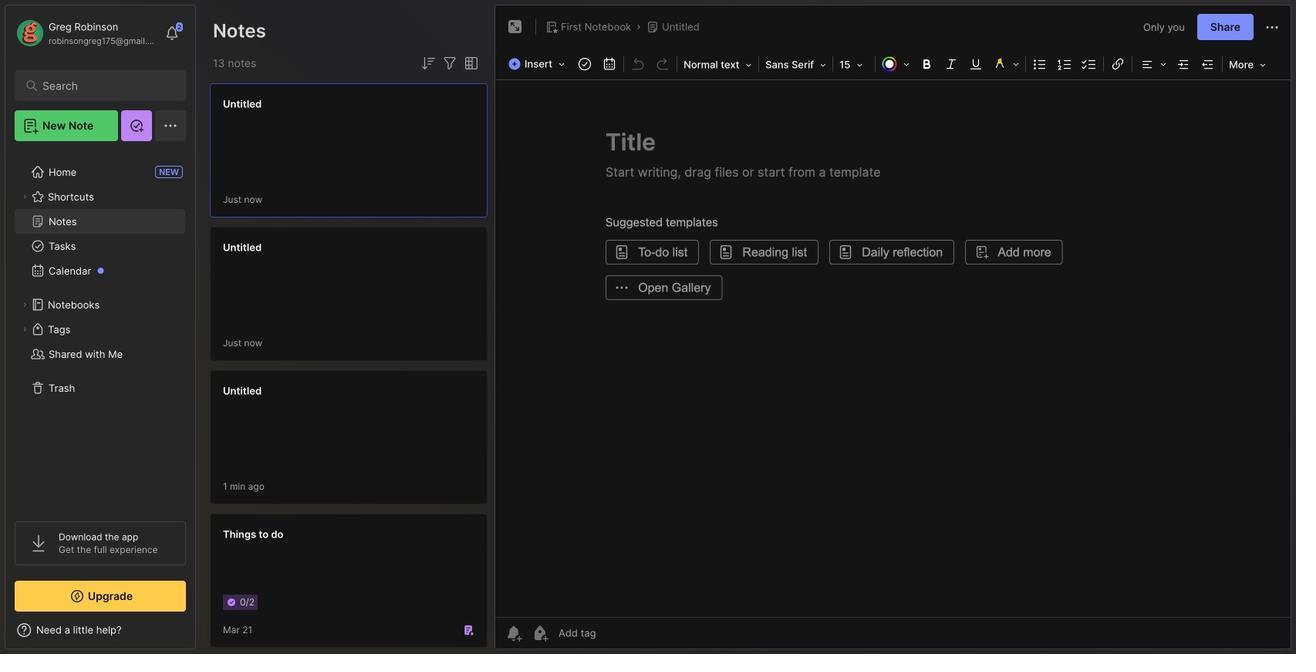 Task type: describe. For each thing, give the bounding box(es) containing it.
bold image
[[916, 53, 938, 75]]

Note Editor text field
[[495, 79, 1291, 617]]

none search field inside the main element
[[42, 76, 166, 95]]

add filters image
[[441, 54, 459, 73]]

Font size field
[[835, 54, 874, 76]]

insert link image
[[1108, 53, 1129, 75]]

indent image
[[1173, 53, 1195, 75]]

Add tag field
[[557, 627, 673, 640]]

Search text field
[[42, 79, 166, 93]]

add tag image
[[531, 624, 549, 643]]

add a reminder image
[[505, 624, 523, 643]]

Heading level field
[[679, 54, 757, 76]]

bulleted list image
[[1030, 53, 1051, 75]]

Font color field
[[878, 53, 915, 75]]

numbered list image
[[1054, 53, 1076, 75]]

calendar event image
[[599, 53, 621, 75]]

outdent image
[[1198, 53, 1219, 75]]

tree inside the main element
[[5, 150, 195, 508]]

checklist image
[[1079, 53, 1101, 75]]

more actions image
[[1263, 18, 1282, 37]]



Task type: vqa. For each thing, say whether or not it's contained in the screenshot.
Get in the button
no



Task type: locate. For each thing, give the bounding box(es) containing it.
Add filters field
[[441, 54, 459, 73]]

Font family field
[[761, 54, 831, 76]]

More field
[[1225, 54, 1271, 76]]

task image
[[574, 53, 596, 75]]

None search field
[[42, 76, 166, 95]]

More actions field
[[1263, 17, 1282, 37]]

click to collapse image
[[195, 626, 206, 644]]

expand tags image
[[20, 325, 29, 334]]

Alignment field
[[1135, 53, 1172, 75]]

expand note image
[[506, 18, 525, 36]]

tree
[[5, 150, 195, 508]]

View options field
[[459, 54, 481, 73]]

Insert field
[[505, 53, 573, 75]]

Account field
[[15, 18, 157, 49]]

Sort options field
[[419, 54, 438, 73]]

main element
[[0, 0, 201, 654]]

italic image
[[941, 53, 962, 75]]

note window element
[[495, 5, 1292, 654]]

WHAT'S NEW field
[[5, 618, 195, 643]]

underline image
[[966, 53, 987, 75]]

Highlight field
[[989, 53, 1024, 75]]

expand notebooks image
[[20, 300, 29, 309]]



